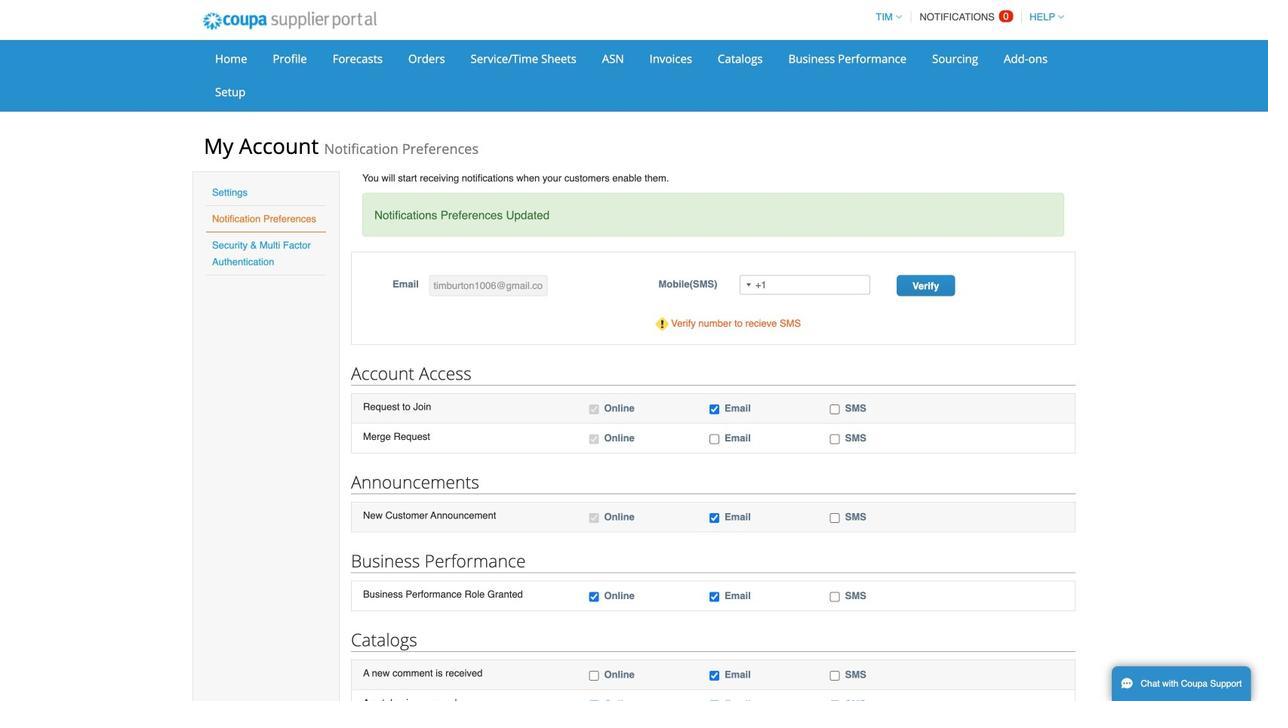 Task type: describe. For each thing, give the bounding box(es) containing it.
Telephone country code field
[[740, 276, 755, 294]]

telephone country code image
[[746, 283, 751, 286]]



Task type: locate. For each thing, give the bounding box(es) containing it.
coupa supplier portal image
[[192, 2, 387, 40]]

None checkbox
[[710, 404, 719, 414], [830, 404, 840, 414], [710, 434, 719, 444], [589, 513, 599, 523], [710, 513, 719, 523], [830, 513, 840, 523], [589, 671, 599, 681], [830, 671, 840, 681], [710, 404, 719, 414], [830, 404, 840, 414], [710, 434, 719, 444], [589, 513, 599, 523], [710, 513, 719, 523], [830, 513, 840, 523], [589, 671, 599, 681], [830, 671, 840, 681]]

None checkbox
[[589, 404, 599, 414], [589, 434, 599, 444], [830, 434, 840, 444], [589, 592, 599, 602], [710, 592, 719, 602], [830, 592, 840, 602], [710, 671, 719, 681], [589, 404, 599, 414], [589, 434, 599, 444], [830, 434, 840, 444], [589, 592, 599, 602], [710, 592, 719, 602], [830, 592, 840, 602], [710, 671, 719, 681]]

None text field
[[429, 275, 547, 296]]

navigation
[[869, 2, 1064, 32]]



Task type: vqa. For each thing, say whether or not it's contained in the screenshot.
the +1 201-555-0123 text field
no



